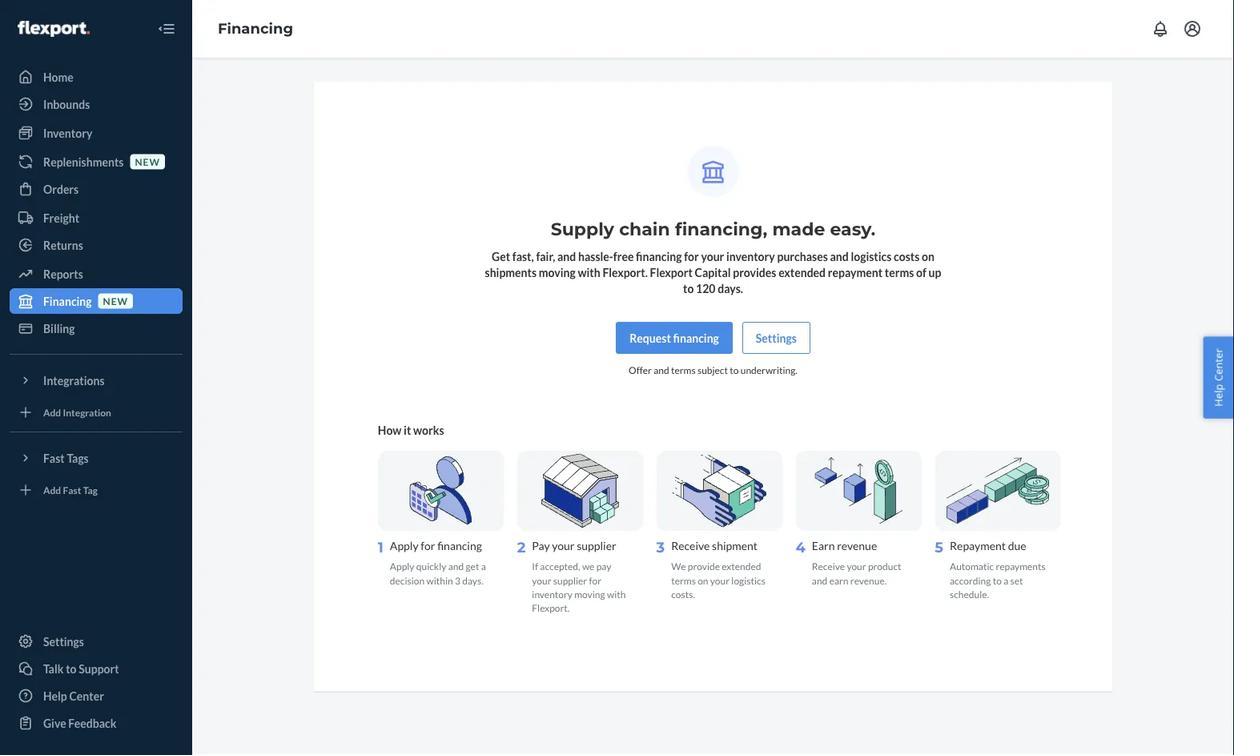 Task type: vqa. For each thing, say whether or not it's contained in the screenshot.


Task type: locate. For each thing, give the bounding box(es) containing it.
fast left tag
[[63, 484, 81, 496]]

moving inside get fast, fair, and hassle-free financing for your inventory purchases and logistics costs on shipments moving with flexport. flexport capital provides extended repayment terms of up to 120 days.
[[539, 266, 576, 279]]

0 horizontal spatial 3
[[455, 575, 461, 586]]

revenue.
[[851, 575, 887, 586]]

0 horizontal spatial on
[[698, 575, 709, 586]]

1 horizontal spatial center
[[1212, 349, 1226, 382]]

help center inside button
[[1212, 349, 1226, 407]]

0 horizontal spatial new
[[103, 295, 128, 307]]

1 vertical spatial with
[[607, 589, 626, 600]]

1 horizontal spatial on
[[922, 250, 935, 263]]

on inside we provide extended terms on your logistics costs.
[[698, 575, 709, 586]]

receive for receive your product and earn revenue.
[[812, 561, 846, 573]]

flexport
[[650, 266, 693, 279]]

0 horizontal spatial settings
[[43, 635, 84, 649]]

flexport. down accepted,
[[532, 602, 570, 614]]

0 vertical spatial fast
[[43, 452, 65, 465]]

1 vertical spatial fast
[[63, 484, 81, 496]]

1 horizontal spatial 3
[[657, 539, 665, 557]]

1 vertical spatial a
[[1004, 575, 1009, 586]]

add for add integration
[[43, 407, 61, 418]]

with
[[578, 266, 601, 279], [607, 589, 626, 600]]

1 vertical spatial help
[[43, 690, 67, 703]]

moving down the we
[[575, 589, 606, 600]]

a for 5
[[1004, 575, 1009, 586]]

0 vertical spatial inventory
[[727, 250, 776, 263]]

1 horizontal spatial a
[[1004, 575, 1009, 586]]

and left earn
[[812, 575, 828, 586]]

talk
[[43, 662, 64, 676]]

to
[[684, 282, 694, 295], [730, 365, 739, 376], [994, 575, 1002, 586], [66, 662, 77, 676]]

and inside apply quickly and get a decision within 3 days.
[[449, 561, 464, 573]]

1 vertical spatial settings
[[43, 635, 84, 649]]

add down fast tags
[[43, 484, 61, 496]]

on down 'provide'
[[698, 575, 709, 586]]

replenishments
[[43, 155, 124, 169]]

a inside automatic repayments according to a set schedule.
[[1004, 575, 1009, 586]]

repayment
[[828, 266, 883, 279]]

1 vertical spatial terms
[[672, 365, 696, 376]]

with inside get fast, fair, and hassle-free financing for your inventory purchases and logistics costs on shipments moving with flexport. flexport capital provides extended repayment terms of up to 120 days.
[[578, 266, 601, 279]]

logistics inside we provide extended terms on your logistics costs.
[[732, 575, 766, 586]]

0 vertical spatial a
[[481, 561, 486, 573]]

1 apply from the top
[[390, 539, 419, 553]]

1 vertical spatial logistics
[[732, 575, 766, 586]]

0 vertical spatial add
[[43, 407, 61, 418]]

your inside we provide extended terms on your logistics costs.
[[711, 575, 730, 586]]

1 vertical spatial 3
[[455, 575, 461, 586]]

add
[[43, 407, 61, 418], [43, 484, 61, 496]]

apply for apply quickly and get a decision within 3 days.
[[390, 561, 415, 573]]

0 vertical spatial on
[[922, 250, 935, 263]]

0 horizontal spatial for
[[421, 539, 436, 553]]

with down pay
[[607, 589, 626, 600]]

extended
[[779, 266, 826, 279], [722, 561, 762, 573]]

0 horizontal spatial help
[[43, 690, 67, 703]]

flexport logo image
[[18, 21, 90, 37]]

help inside button
[[1212, 384, 1226, 407]]

1 horizontal spatial inventory
[[727, 250, 776, 263]]

give feedback
[[43, 717, 117, 730]]

terms down costs
[[885, 266, 915, 279]]

1 vertical spatial center
[[69, 690, 104, 703]]

open notifications image
[[1152, 19, 1171, 38]]

fast left tags
[[43, 452, 65, 465]]

to inside talk to support button
[[66, 662, 77, 676]]

terms left subject
[[672, 365, 696, 376]]

with inside the if accepted, we pay your supplier for inventory moving with flexport.
[[607, 589, 626, 600]]

fast inside dropdown button
[[43, 452, 65, 465]]

0 vertical spatial with
[[578, 266, 601, 279]]

a right get
[[481, 561, 486, 573]]

1
[[378, 539, 384, 557]]

earn
[[830, 575, 849, 586]]

logistics
[[851, 250, 892, 263], [732, 575, 766, 586]]

a
[[481, 561, 486, 573], [1004, 575, 1009, 586]]

0 vertical spatial days.
[[718, 282, 744, 295]]

it
[[404, 424, 411, 437]]

1 horizontal spatial with
[[607, 589, 626, 600]]

receive for receive shipment
[[672, 539, 710, 553]]

apply up the decision
[[390, 561, 415, 573]]

settings up talk
[[43, 635, 84, 649]]

hassle-
[[579, 250, 614, 263]]

days. inside apply quickly and get a decision within 3 days.
[[463, 575, 484, 586]]

freight
[[43, 211, 79, 225]]

1 horizontal spatial help center
[[1212, 349, 1226, 407]]

get
[[492, 250, 511, 263]]

your up "revenue." on the bottom right of the page
[[847, 561, 867, 573]]

accepted,
[[540, 561, 581, 573]]

2 add from the top
[[43, 484, 61, 496]]

financing up subject
[[674, 331, 720, 345]]

settings button
[[743, 322, 811, 354]]

1 horizontal spatial logistics
[[851, 250, 892, 263]]

1 vertical spatial inventory
[[532, 589, 573, 600]]

home link
[[10, 64, 183, 90]]

supply
[[551, 218, 615, 240]]

terms up costs.
[[672, 575, 696, 586]]

0 horizontal spatial extended
[[722, 561, 762, 573]]

receive up "we"
[[672, 539, 710, 553]]

schedule.
[[950, 589, 990, 600]]

on up up
[[922, 250, 935, 263]]

to right talk
[[66, 662, 77, 676]]

fair,
[[536, 250, 556, 263]]

days. down 'capital'
[[718, 282, 744, 295]]

2 vertical spatial terms
[[672, 575, 696, 586]]

1 horizontal spatial help
[[1212, 384, 1226, 407]]

supplier
[[577, 539, 617, 553], [554, 575, 588, 586]]

3
[[657, 539, 665, 557], [455, 575, 461, 586]]

days.
[[718, 282, 744, 295], [463, 575, 484, 586]]

2 vertical spatial financing
[[438, 539, 482, 553]]

moving inside the if accepted, we pay your supplier for inventory moving with flexport.
[[575, 589, 606, 600]]

product
[[869, 561, 902, 573]]

financing up flexport
[[636, 250, 682, 263]]

your inside receive your product and earn revenue.
[[847, 561, 867, 573]]

with down hassle- at left
[[578, 266, 601, 279]]

supply chain financing, made easy.
[[551, 218, 876, 240]]

0 horizontal spatial flexport.
[[532, 602, 570, 614]]

1 vertical spatial for
[[421, 539, 436, 553]]

to left set at the right of the page
[[994, 575, 1002, 586]]

0 vertical spatial settings
[[756, 331, 797, 345]]

we provide extended terms on your logistics costs.
[[672, 561, 766, 600]]

2 vertical spatial for
[[589, 575, 602, 586]]

a inside apply quickly and get a decision within 3 days.
[[481, 561, 486, 573]]

terms inside we provide extended terms on your logistics costs.
[[672, 575, 696, 586]]

1 horizontal spatial new
[[135, 156, 160, 167]]

for up flexport
[[685, 250, 699, 263]]

supplier up pay
[[577, 539, 617, 553]]

your down 'provide'
[[711, 575, 730, 586]]

1 horizontal spatial flexport.
[[603, 266, 648, 279]]

center
[[1212, 349, 1226, 382], [69, 690, 104, 703]]

0 vertical spatial flexport.
[[603, 266, 648, 279]]

costs.
[[672, 589, 696, 600]]

automatic repayments according to a set schedule.
[[950, 561, 1046, 600]]

new for financing
[[103, 295, 128, 307]]

3 right within at bottom
[[455, 575, 461, 586]]

your up 'capital'
[[702, 250, 725, 263]]

for inside get fast, fair, and hassle-free financing for your inventory purchases and logistics costs on shipments moving with flexport. flexport capital provides extended repayment terms of up to 120 days.
[[685, 250, 699, 263]]

1 horizontal spatial days.
[[718, 282, 744, 295]]

repayment
[[950, 539, 1007, 553]]

2 horizontal spatial for
[[685, 250, 699, 263]]

and left get
[[449, 561, 464, 573]]

1 horizontal spatial financing
[[218, 20, 293, 37]]

1 vertical spatial flexport.
[[532, 602, 570, 614]]

help center button
[[1204, 337, 1235, 419]]

to left 120
[[684, 282, 694, 295]]

3 inside apply quickly and get a decision within 3 days.
[[455, 575, 461, 586]]

0 vertical spatial center
[[1212, 349, 1226, 382]]

0 vertical spatial help center
[[1212, 349, 1226, 407]]

2 apply from the top
[[390, 561, 415, 573]]

apply
[[390, 539, 419, 553], [390, 561, 415, 573]]

1 horizontal spatial extended
[[779, 266, 826, 279]]

for down the we
[[589, 575, 602, 586]]

3 left receive shipment
[[657, 539, 665, 557]]

for
[[685, 250, 699, 263], [421, 539, 436, 553], [589, 575, 602, 586]]

0 vertical spatial logistics
[[851, 250, 892, 263]]

supplier down accepted,
[[554, 575, 588, 586]]

inventory down accepted,
[[532, 589, 573, 600]]

flexport. inside get fast, fair, and hassle-free financing for your inventory purchases and logistics costs on shipments moving with flexport. flexport capital provides extended repayment terms of up to 120 days.
[[603, 266, 648, 279]]

0 horizontal spatial financing
[[43, 295, 92, 308]]

receive inside receive your product and earn revenue.
[[812, 561, 846, 573]]

1 vertical spatial extended
[[722, 561, 762, 573]]

settings up underwriting.
[[756, 331, 797, 345]]

a left set at the right of the page
[[1004, 575, 1009, 586]]

on
[[922, 250, 935, 263], [698, 575, 709, 586]]

earn revenue
[[812, 539, 878, 553]]

for up quickly
[[421, 539, 436, 553]]

supplier inside the if accepted, we pay your supplier for inventory moving with flexport.
[[554, 575, 588, 586]]

pay your supplier
[[532, 539, 617, 553]]

0 vertical spatial moving
[[539, 266, 576, 279]]

0 vertical spatial apply
[[390, 539, 419, 553]]

0 horizontal spatial a
[[481, 561, 486, 573]]

flexport.
[[603, 266, 648, 279], [532, 602, 570, 614]]

apply right 1 at the bottom left of the page
[[390, 539, 419, 553]]

financing up get
[[438, 539, 482, 553]]

extended down purchases on the top right of the page
[[779, 266, 826, 279]]

1 vertical spatial financing
[[674, 331, 720, 345]]

inventory inside get fast, fair, and hassle-free financing for your inventory purchases and logistics costs on shipments moving with flexport. flexport capital provides extended repayment terms of up to 120 days.
[[727, 250, 776, 263]]

reports
[[43, 267, 83, 281]]

request financing
[[630, 331, 720, 345]]

1 horizontal spatial settings
[[756, 331, 797, 345]]

integration
[[63, 407, 111, 418]]

costs
[[894, 250, 920, 263]]

fast
[[43, 452, 65, 465], [63, 484, 81, 496]]

1 vertical spatial help center
[[43, 690, 104, 703]]

0 vertical spatial terms
[[885, 266, 915, 279]]

1 horizontal spatial receive
[[812, 561, 846, 573]]

1 vertical spatial add
[[43, 484, 61, 496]]

your down if at the left of page
[[532, 575, 552, 586]]

new down reports "link"
[[103, 295, 128, 307]]

extended down "shipment" at bottom right
[[722, 561, 762, 573]]

financing
[[636, 250, 682, 263], [674, 331, 720, 345], [438, 539, 482, 553]]

0 horizontal spatial days.
[[463, 575, 484, 586]]

inventory
[[727, 250, 776, 263], [532, 589, 573, 600]]

1 vertical spatial apply
[[390, 561, 415, 573]]

purchases
[[778, 250, 828, 263]]

0 vertical spatial help
[[1212, 384, 1226, 407]]

add left integration
[[43, 407, 61, 418]]

moving down fair, at the left
[[539, 266, 576, 279]]

financing,
[[675, 218, 768, 240]]

1 vertical spatial supplier
[[554, 575, 588, 586]]

offer
[[629, 365, 652, 376]]

help center link
[[10, 684, 183, 709]]

apply for financing
[[390, 539, 482, 553]]

free
[[614, 250, 634, 263]]

financing inside button
[[674, 331, 720, 345]]

inventory up provides
[[727, 250, 776, 263]]

returns
[[43, 238, 83, 252]]

days. down get
[[463, 575, 484, 586]]

logistics down "shipment" at bottom right
[[732, 575, 766, 586]]

terms
[[885, 266, 915, 279], [672, 365, 696, 376], [672, 575, 696, 586]]

1 vertical spatial financing
[[43, 295, 92, 308]]

center inside button
[[1212, 349, 1226, 382]]

apply inside apply quickly and get a decision within 3 days.
[[390, 561, 415, 573]]

new up orders link
[[135, 156, 160, 167]]

0 horizontal spatial help center
[[43, 690, 104, 703]]

receive up earn
[[812, 561, 846, 573]]

help
[[1212, 384, 1226, 407], [43, 690, 67, 703]]

1 vertical spatial new
[[103, 295, 128, 307]]

1 horizontal spatial for
[[589, 575, 602, 586]]

0 horizontal spatial center
[[69, 690, 104, 703]]

receive
[[672, 539, 710, 553], [812, 561, 846, 573]]

1 vertical spatial receive
[[812, 561, 846, 573]]

0 vertical spatial new
[[135, 156, 160, 167]]

to right subject
[[730, 365, 739, 376]]

0 vertical spatial receive
[[672, 539, 710, 553]]

0 horizontal spatial receive
[[672, 539, 710, 553]]

0 vertical spatial extended
[[779, 266, 826, 279]]

logistics up repayment
[[851, 250, 892, 263]]

flexport. down free
[[603, 266, 648, 279]]

1 add from the top
[[43, 407, 61, 418]]

1 vertical spatial on
[[698, 575, 709, 586]]

0 vertical spatial for
[[685, 250, 699, 263]]

billing link
[[10, 316, 183, 341]]

settings
[[756, 331, 797, 345], [43, 635, 84, 649]]

1 vertical spatial days.
[[463, 575, 484, 586]]

1 vertical spatial moving
[[575, 589, 606, 600]]

according
[[950, 575, 992, 586]]

0 vertical spatial financing
[[636, 250, 682, 263]]

0 horizontal spatial with
[[578, 266, 601, 279]]

0 horizontal spatial inventory
[[532, 589, 573, 600]]

close navigation image
[[157, 19, 176, 38]]

0 horizontal spatial logistics
[[732, 575, 766, 586]]

financing
[[218, 20, 293, 37], [43, 295, 92, 308]]



Task type: describe. For each thing, give the bounding box(es) containing it.
fast tags
[[43, 452, 89, 465]]

capital
[[695, 266, 731, 279]]

get fast, fair, and hassle-free financing for your inventory purchases and logistics costs on shipments moving with flexport. flexport capital provides extended repayment terms of up to 120 days.
[[485, 250, 942, 295]]

automatic
[[950, 561, 995, 573]]

shipment
[[712, 539, 758, 553]]

flexport. inside the if accepted, we pay your supplier for inventory moving with flexport.
[[532, 602, 570, 614]]

5
[[935, 539, 944, 557]]

add fast tag
[[43, 484, 98, 496]]

your inside the if accepted, we pay your supplier for inventory moving with flexport.
[[532, 575, 552, 586]]

and right the offer
[[654, 365, 670, 376]]

add integration
[[43, 407, 111, 418]]

your up accepted,
[[552, 539, 575, 553]]

earn
[[812, 539, 835, 553]]

tag
[[83, 484, 98, 496]]

feedback
[[68, 717, 117, 730]]

within
[[427, 575, 453, 586]]

add fast tag link
[[10, 478, 183, 503]]

returns link
[[10, 232, 183, 258]]

chain
[[620, 218, 670, 240]]

on inside get fast, fair, and hassle-free financing for your inventory purchases and logistics costs on shipments moving with flexport. flexport capital provides extended repayment terms of up to 120 days.
[[922, 250, 935, 263]]

give
[[43, 717, 66, 730]]

pay
[[532, 539, 550, 553]]

set
[[1011, 575, 1024, 586]]

add integration link
[[10, 400, 183, 426]]

and inside receive your product and earn revenue.
[[812, 575, 828, 586]]

to inside automatic repayments according to a set schedule.
[[994, 575, 1002, 586]]

and right fair, at the left
[[558, 250, 576, 263]]

0 vertical spatial supplier
[[577, 539, 617, 553]]

freight link
[[10, 205, 183, 231]]

and up repayment
[[831, 250, 849, 263]]

new for replenishments
[[135, 156, 160, 167]]

if accepted, we pay your supplier for inventory moving with flexport.
[[532, 561, 626, 614]]

reports link
[[10, 261, 183, 287]]

talk to support
[[43, 662, 119, 676]]

0 vertical spatial financing
[[218, 20, 293, 37]]

offer and terms subject to underwriting.
[[629, 365, 798, 376]]

pay
[[597, 561, 612, 573]]

120
[[696, 282, 716, 295]]

extended inside we provide extended terms on your logistics costs.
[[722, 561, 762, 573]]

a for 1
[[481, 561, 486, 573]]

we
[[672, 561, 686, 573]]

repayments
[[996, 561, 1046, 573]]

apply for apply for financing
[[390, 539, 419, 553]]

2
[[517, 539, 526, 557]]

fast tags button
[[10, 446, 183, 471]]

orders link
[[10, 176, 183, 202]]

fast,
[[513, 250, 534, 263]]

inventory
[[43, 126, 92, 140]]

subject
[[698, 365, 728, 376]]

of
[[917, 266, 927, 279]]

inbounds
[[43, 97, 90, 111]]

support
[[79, 662, 119, 676]]

provides
[[733, 266, 777, 279]]

0 vertical spatial 3
[[657, 539, 665, 557]]

days. inside get fast, fair, and hassle-free financing for your inventory purchases and logistics costs on shipments moving with flexport. flexport capital provides extended repayment terms of up to 120 days.
[[718, 282, 744, 295]]

inventory link
[[10, 120, 183, 146]]

shipments
[[485, 266, 537, 279]]

talk to support button
[[10, 656, 183, 682]]

repayment due
[[950, 539, 1027, 553]]

up
[[929, 266, 942, 279]]

settings inside button
[[756, 331, 797, 345]]

due
[[1009, 539, 1027, 553]]

to inside get fast, fair, and hassle-free financing for your inventory purchases and logistics costs on shipments moving with flexport. flexport capital provides extended repayment terms of up to 120 days.
[[684, 282, 694, 295]]

extended inside get fast, fair, and hassle-free financing for your inventory purchases and logistics costs on shipments moving with flexport. flexport capital provides extended repayment terms of up to 120 days.
[[779, 266, 826, 279]]

receive shipment
[[672, 539, 758, 553]]

we
[[583, 561, 595, 573]]

made
[[773, 218, 826, 240]]

4
[[796, 539, 806, 557]]

financing inside get fast, fair, and hassle-free financing for your inventory purchases and logistics costs on shipments moving with flexport. flexport capital provides extended repayment terms of up to 120 days.
[[636, 250, 682, 263]]

easy.
[[831, 218, 876, 240]]

decision
[[390, 575, 425, 586]]

orders
[[43, 182, 79, 196]]

tags
[[67, 452, 89, 465]]

logistics inside get fast, fair, and hassle-free financing for your inventory purchases and logistics costs on shipments moving with flexport. flexport capital provides extended repayment terms of up to 120 days.
[[851, 250, 892, 263]]

if
[[532, 561, 539, 573]]

how
[[378, 424, 402, 437]]

works
[[414, 424, 444, 437]]

quickly
[[417, 561, 447, 573]]

for inside the if accepted, we pay your supplier for inventory moving with flexport.
[[589, 575, 602, 586]]

integrations
[[43, 374, 105, 387]]

give feedback button
[[10, 711, 183, 736]]

inventory inside the if accepted, we pay your supplier for inventory moving with flexport.
[[532, 589, 573, 600]]

how it works
[[378, 424, 444, 437]]

terms inside get fast, fair, and hassle-free financing for your inventory purchases and logistics costs on shipments moving with flexport. flexport capital provides extended repayment terms of up to 120 days.
[[885, 266, 915, 279]]

request financing button
[[616, 322, 733, 354]]

receive your product and earn revenue.
[[812, 561, 902, 586]]

add for add fast tag
[[43, 484, 61, 496]]

your inside get fast, fair, and hassle-free financing for your inventory purchases and logistics costs on shipments moving with flexport. flexport capital provides extended repayment terms of up to 120 days.
[[702, 250, 725, 263]]

home
[[43, 70, 74, 84]]

provide
[[688, 561, 720, 573]]

revenue
[[838, 539, 878, 553]]

get
[[466, 561, 480, 573]]

request
[[630, 331, 671, 345]]

financing link
[[218, 20, 293, 37]]

open account menu image
[[1184, 19, 1203, 38]]

underwriting.
[[741, 365, 798, 376]]



